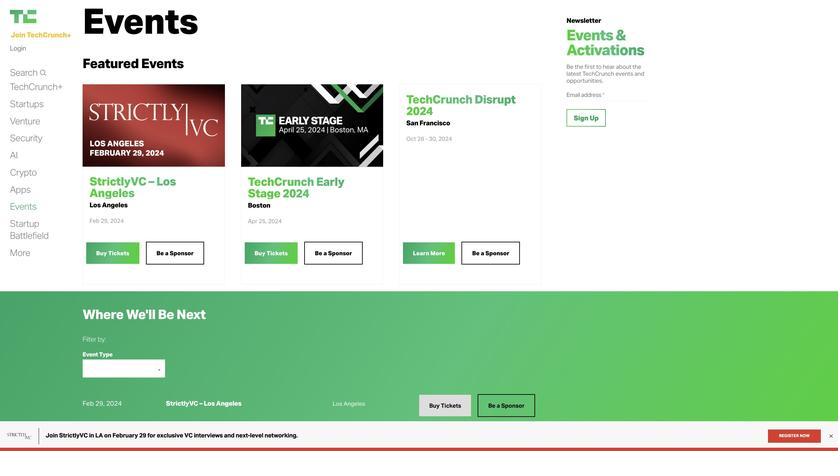 Task type: vqa. For each thing, say whether or not it's contained in the screenshot.
Newsletter
yes



Task type: describe. For each thing, give the bounding box(es) containing it.
san
[[407, 119, 419, 127]]

stage for techcrunch early stage 2024
[[222, 436, 240, 444]]

1 vertical spatial 29,
[[95, 399, 105, 408]]

techcrunch for techcrunch early stage 2024 boston
[[248, 174, 314, 189]]

filter
[[83, 335, 96, 343]]

events for featured
[[141, 55, 184, 71]]

early for techcrunch early stage 2024 boston
[[317, 174, 345, 189]]

2024 inside techcrunch early stage 2024 boston
[[283, 186, 309, 200]]

crypto
[[10, 166, 37, 178]]

0 vertical spatial apr 25, 2024
[[248, 217, 282, 224]]

28
[[418, 135, 425, 142]]

techcrunch inside be the first to hear about the latest techcrunch events and opportunities.
[[583, 70, 615, 77]]

+
[[67, 31, 71, 40]]

2 vertical spatial events
[[10, 201, 37, 212]]

&
[[616, 25, 626, 44]]

strictlyvc for strictlyvc – los angeles
[[166, 399, 198, 408]]

techcrunch early stage 2024
[[166, 436, 257, 444]]

techcrunch early stage 2024 boston
[[248, 174, 345, 209]]

oct 28 - 30, 2024
[[407, 135, 453, 142]]

by:
[[98, 335, 106, 343]]

security
[[10, 132, 42, 144]]

strictlyvc – los angeles link
[[90, 174, 218, 200]]

disrupt
[[475, 92, 516, 106]]

events for newsletter
[[567, 25, 614, 44]]

login
[[10, 44, 26, 52]]

0 vertical spatial apr
[[248, 217, 258, 224]]

techcrunch disrupt 2024 san francisco
[[407, 92, 516, 127]]

login link
[[10, 42, 26, 54]]

next
[[177, 306, 206, 322]]

type
[[99, 351, 113, 358]]

up
[[590, 114, 599, 122]]

techcrunch link
[[10, 10, 76, 23]]

sign up
[[574, 114, 599, 122]]

ai
[[10, 149, 18, 161]]

strictlyvc – los angeles los angeles
[[90, 174, 176, 209]]

francisco
[[420, 119, 451, 127]]

techcrunch+
[[10, 81, 63, 92]]

featured
[[83, 55, 139, 71]]

event type
[[83, 351, 113, 358]]

2 the from the left
[[633, 63, 642, 70]]

early for techcrunch early stage 2024
[[205, 436, 221, 444]]

ai link
[[10, 149, 18, 161]]

where we'll be next
[[83, 306, 206, 322]]

filter by:
[[83, 335, 106, 343]]

2024 inside techcrunch disrupt 2024 san francisco
[[407, 103, 433, 118]]

– for strictlyvc – los angeles los angeles
[[149, 174, 154, 189]]

1 the from the left
[[575, 63, 584, 70]]

join techcrunch +
[[11, 30, 71, 40]]

0 vertical spatial feb
[[90, 217, 100, 224]]

startups link
[[10, 98, 44, 110]]

strictlyvc for strictlyvc – los angeles los angeles
[[90, 174, 147, 189]]



Task type: locate. For each thing, give the bounding box(es) containing it.
None email field
[[567, 90, 651, 101]]

0 horizontal spatial apr
[[83, 436, 94, 444]]

techcrunch inside techcrunch disrupt 2024 san francisco
[[407, 92, 473, 106]]

oct
[[407, 135, 416, 142]]

30,
[[429, 135, 438, 142]]

1 vertical spatial apr
[[83, 436, 94, 444]]

0 vertical spatial early
[[317, 174, 345, 189]]

1 horizontal spatial stage
[[248, 186, 281, 200]]

the left first at the top right
[[575, 63, 584, 70]]

0 horizontal spatial –
[[149, 174, 154, 189]]

0 horizontal spatial stage
[[222, 436, 240, 444]]

0 horizontal spatial the
[[575, 63, 584, 70]]

a
[[165, 249, 169, 257], [324, 249, 327, 257], [481, 249, 485, 257], [497, 402, 501, 409], [497, 438, 501, 446]]

feb 29, 2024
[[90, 217, 124, 224], [83, 399, 122, 408]]

techcrunch
[[27, 30, 67, 39], [583, 70, 615, 77], [407, 92, 473, 106], [248, 174, 314, 189], [166, 436, 204, 444]]

– for strictlyvc – los angeles
[[200, 399, 203, 408]]

los
[[157, 174, 176, 189], [90, 201, 101, 209], [204, 399, 215, 408], [333, 400, 343, 407]]

startup battlefield
[[10, 218, 49, 241]]

feb
[[90, 217, 100, 224], [83, 399, 94, 408]]

0 vertical spatial feb 29, 2024
[[90, 217, 124, 224]]

venture link
[[10, 115, 40, 127]]

early
[[317, 174, 345, 189], [205, 436, 221, 444]]

about
[[617, 63, 632, 70]]

strictlyvc inside strictlyvc – los angeles los angeles
[[90, 174, 147, 189]]

the right 'about'
[[633, 63, 642, 70]]

newsletter
[[567, 16, 602, 24]]

search image
[[39, 69, 47, 76]]

–
[[149, 174, 154, 189], [200, 399, 203, 408]]

startups
[[10, 98, 44, 109]]

techcrunch+ link
[[10, 81, 63, 93]]

more
[[10, 247, 30, 258], [431, 249, 446, 257]]

strictlyvc – los angeles
[[166, 399, 242, 408]]

events link
[[10, 201, 37, 212]]

1 horizontal spatial apr 25, 2024
[[248, 217, 282, 224]]

we'll
[[126, 306, 156, 322]]

angeles
[[90, 186, 135, 200], [102, 201, 128, 209], [216, 399, 242, 408], [344, 400, 366, 407]]

tickets
[[108, 249, 130, 257], [267, 249, 288, 257], [441, 402, 462, 409], [441, 438, 462, 446]]

featured events
[[83, 55, 184, 71]]

more down battlefield
[[10, 247, 30, 258]]

2 horizontal spatial events
[[567, 25, 614, 44]]

learn
[[413, 249, 430, 257]]

learn more
[[413, 249, 446, 257]]

events
[[616, 70, 634, 77]]

1 horizontal spatial strictlyvc
[[166, 399, 198, 408]]

2024
[[407, 103, 433, 118], [439, 135, 453, 142], [283, 186, 309, 200], [110, 217, 124, 224], [268, 217, 282, 224], [106, 399, 122, 408], [106, 436, 121, 444], [242, 436, 257, 444]]

activations
[[567, 40, 645, 59]]

sign
[[574, 114, 589, 122]]

events inside newsletter events & activations
[[567, 25, 614, 44]]

0 horizontal spatial early
[[205, 436, 221, 444]]

1 horizontal spatial apr
[[248, 217, 258, 224]]

– inside strictlyvc – los angeles los angeles
[[149, 174, 154, 189]]

be a sponsor link
[[146, 242, 204, 265], [305, 242, 363, 265], [462, 242, 521, 265], [478, 394, 536, 417], [478, 431, 536, 451]]

apr
[[248, 217, 258, 224], [83, 436, 94, 444]]

0 vertical spatial 25,
[[259, 217, 267, 224]]

startup
[[10, 218, 39, 229]]

buy tickets link
[[86, 242, 139, 264], [245, 242, 298, 264], [420, 395, 472, 416], [420, 431, 472, 451]]

stage inside techcrunch early stage 2024 boston
[[248, 186, 281, 200]]

0 horizontal spatial events
[[10, 201, 37, 212]]

newsletter events & activations
[[567, 16, 645, 59]]

stage
[[248, 186, 281, 200], [222, 436, 240, 444]]

0 horizontal spatial more
[[10, 247, 30, 258]]

0 vertical spatial stage
[[248, 186, 281, 200]]

0 horizontal spatial apr 25, 2024
[[83, 436, 121, 444]]

hear
[[604, 63, 615, 70]]

29,
[[101, 217, 109, 224], [95, 399, 105, 408]]

-
[[426, 135, 428, 142]]

1 vertical spatial stage
[[222, 436, 240, 444]]

techcrunch for techcrunch early stage 2024
[[166, 436, 204, 444]]

1 vertical spatial strictlyvc
[[166, 399, 198, 408]]

0 vertical spatial 29,
[[101, 217, 109, 224]]

techcrunch inside join techcrunch +
[[27, 30, 67, 39]]

early inside techcrunch early stage 2024 boston
[[317, 174, 345, 189]]

0 horizontal spatial strictlyvc
[[90, 174, 147, 189]]

where
[[83, 306, 124, 322]]

first
[[585, 63, 596, 70]]

0 vertical spatial strictlyvc
[[90, 174, 147, 189]]

triangle image
[[156, 366, 162, 372]]

latest
[[567, 70, 582, 77]]

boston
[[248, 201, 271, 209]]

and
[[635, 70, 645, 77]]

1 vertical spatial events
[[141, 55, 184, 71]]

1 horizontal spatial the
[[633, 63, 642, 70]]

strictlyvc
[[90, 174, 147, 189], [166, 399, 198, 408]]

search
[[10, 66, 38, 78]]

sponsor
[[170, 249, 194, 257], [328, 249, 352, 257], [486, 249, 510, 257], [502, 402, 525, 409], [502, 438, 525, 446]]

0 vertical spatial –
[[149, 174, 154, 189]]

techcrunch for techcrunch disrupt 2024 san francisco
[[407, 92, 473, 106]]

techcrunch inside techcrunch early stage 2024 boston
[[248, 174, 314, 189]]

1 horizontal spatial early
[[317, 174, 345, 189]]

1 vertical spatial –
[[200, 399, 203, 408]]

1 horizontal spatial –
[[200, 399, 203, 408]]

1 horizontal spatial events
[[141, 55, 184, 71]]

1 horizontal spatial more
[[431, 249, 446, 257]]

sign up button
[[567, 109, 607, 127]]

los angeles
[[333, 400, 366, 407]]

event
[[83, 351, 98, 358]]

techcrunch disrupt 2024 link
[[407, 92, 535, 118]]

crypto link
[[10, 166, 37, 178]]

0 horizontal spatial 25,
[[95, 436, 104, 444]]

25,
[[259, 217, 267, 224], [95, 436, 104, 444]]

more right learn
[[431, 249, 446, 257]]

techcrunch image
[[10, 10, 36, 23]]

stage for techcrunch early stage 2024 boston
[[248, 186, 281, 200]]

venture
[[10, 115, 40, 127]]

opportunities.
[[567, 77, 604, 84]]

buy
[[96, 249, 107, 257], [255, 249, 266, 257], [430, 402, 440, 409], [430, 438, 440, 446]]

the
[[575, 63, 584, 70], [633, 63, 642, 70]]

battlefield
[[10, 229, 49, 241]]

join
[[11, 30, 25, 39]]

1 vertical spatial feb 29, 2024
[[83, 399, 122, 408]]

startup battlefield link
[[10, 218, 49, 241]]

buy tickets
[[96, 249, 130, 257], [255, 249, 288, 257], [430, 402, 462, 409], [430, 438, 462, 446]]

1 vertical spatial feb
[[83, 399, 94, 408]]

apps link
[[10, 183, 31, 195]]

techcrunch early stage 2024 link
[[248, 174, 377, 200]]

1 horizontal spatial 25,
[[259, 217, 267, 224]]

1 vertical spatial early
[[205, 436, 221, 444]]

1 vertical spatial apr 25, 2024
[[83, 436, 121, 444]]

learn more link
[[403, 242, 456, 264]]

more link
[[10, 247, 30, 258]]

be a sponsor
[[157, 249, 194, 257], [315, 249, 352, 257], [473, 249, 510, 257], [489, 402, 525, 409], [489, 438, 525, 446]]

to
[[597, 63, 602, 70]]

be the first to hear about the latest techcrunch events and opportunities.
[[567, 63, 645, 84]]

be inside be the first to hear about the latest techcrunch events and opportunities.
[[567, 63, 574, 70]]

apps
[[10, 183, 31, 195]]

0 vertical spatial events
[[567, 25, 614, 44]]

1 vertical spatial 25,
[[95, 436, 104, 444]]

events
[[567, 25, 614, 44], [141, 55, 184, 71], [10, 201, 37, 212]]

security link
[[10, 132, 42, 144]]



